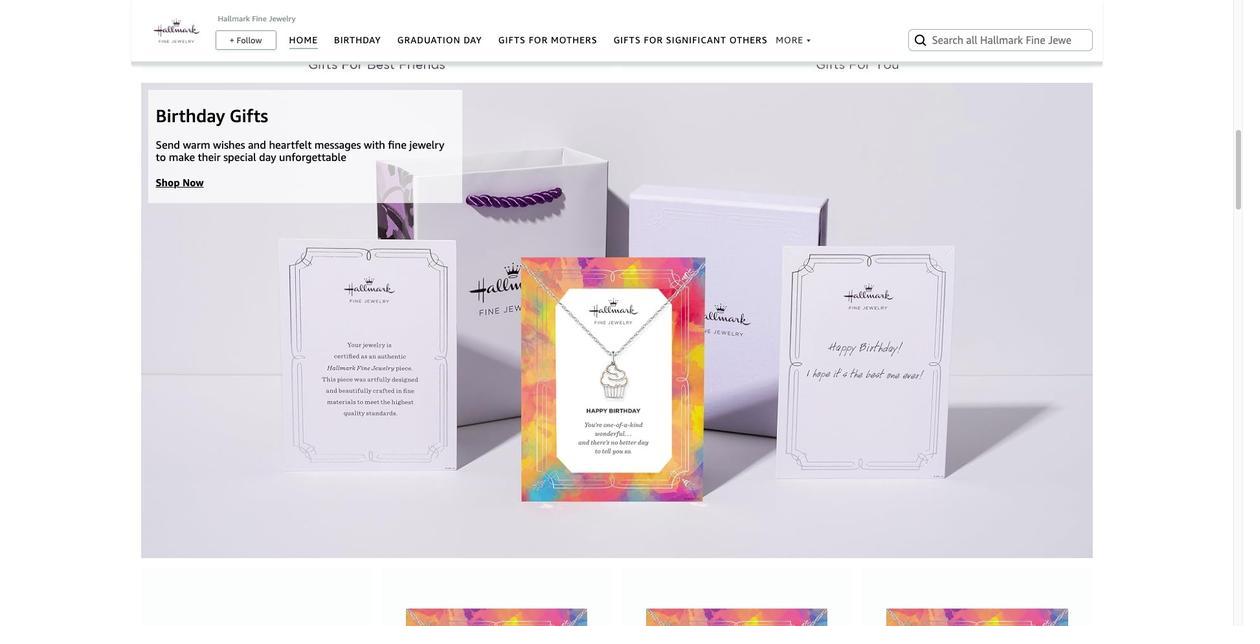 Task type: vqa. For each thing, say whether or not it's contained in the screenshot.
SEND WARM WISHES AND HEARTFELT MESSAGES WITH FINE JEWELRY TO MAKE THEIR SPECIAL DAY UNFORGETTABLE
yes



Task type: describe. For each thing, give the bounding box(es) containing it.
and
[[248, 138, 266, 151]]

hallmark fine jewelry link
[[218, 14, 296, 23]]

gifts
[[230, 105, 268, 127]]

send warm wishes and heartfelt messages with fine jewelry to make their special day unforgettable
[[156, 138, 444, 164]]

unforgettable
[[279, 151, 346, 164]]

shop
[[156, 177, 180, 188]]

jewelry
[[409, 138, 444, 151]]

special
[[223, 151, 256, 164]]

jewelry
[[269, 14, 296, 23]]

+
[[230, 35, 234, 45]]

to
[[156, 151, 166, 164]]

now
[[183, 177, 204, 188]]

warm
[[183, 138, 210, 151]]



Task type: locate. For each thing, give the bounding box(es) containing it.
messages
[[315, 138, 361, 151]]

make
[[169, 151, 195, 164]]

hallmark fine jewelry logo image
[[152, 6, 201, 55]]

fine
[[252, 14, 267, 23]]

hallmark fine jewelry
[[218, 14, 296, 23]]

shop now
[[156, 177, 204, 188]]

day
[[259, 151, 276, 164]]

follow
[[237, 35, 262, 45]]

send
[[156, 138, 180, 151]]

heartfelt
[[269, 138, 312, 151]]

their
[[198, 151, 221, 164]]

hallmark
[[218, 14, 250, 23]]

wishes
[[213, 138, 245, 151]]

search image
[[913, 32, 928, 48]]

fine
[[388, 138, 407, 151]]

shop now link
[[156, 177, 204, 189]]

+ follow
[[230, 35, 262, 45]]

+ follow button
[[216, 31, 276, 49]]

birthday gifts
[[156, 105, 268, 127]]

Search all Hallmark Fine Jewelry search field
[[932, 29, 1071, 51]]

with
[[364, 138, 385, 151]]

birthday
[[156, 105, 225, 127]]



